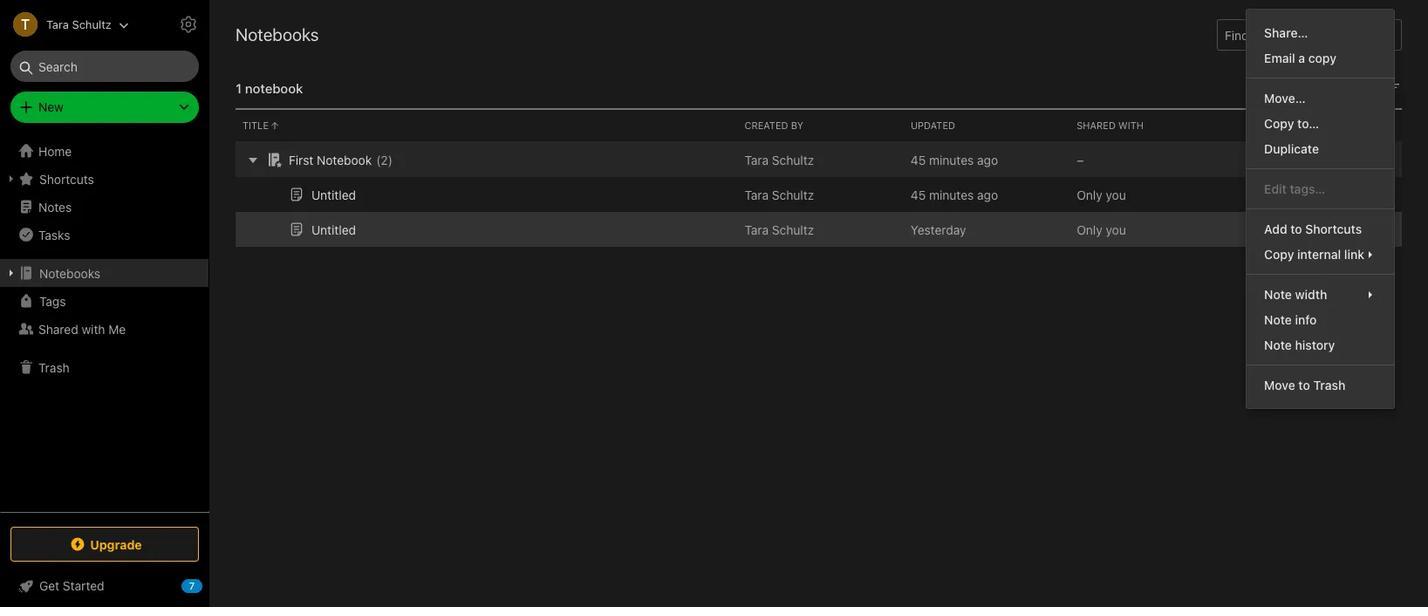 Task type: vqa. For each thing, say whether or not it's contained in the screenshot.
45 to the bottom
yes



Task type: describe. For each thing, give the bounding box(es) containing it.
move… link
[[1247, 86, 1394, 111]]

updated
[[911, 120, 955, 131]]

copy for copy internal link
[[1264, 247, 1294, 262]]

edit tags…
[[1264, 181, 1326, 196]]

email a copy
[[1264, 51, 1337, 65]]

actions button
[[1236, 110, 1402, 141]]

tara for first notebook row
[[745, 152, 769, 167]]

tara inside account field
[[46, 17, 69, 31]]

notebook for first
[[317, 152, 372, 167]]

notebooks inside tree
[[39, 266, 100, 280]]

home
[[38, 144, 72, 158]]

row group inside the notebooks element
[[236, 142, 1402, 247]]

move…
[[1264, 91, 1306, 106]]

45 for only you
[[911, 187, 926, 202]]

note info link
[[1247, 307, 1394, 332]]

get started
[[39, 578, 104, 593]]

minutes for –
[[929, 152, 974, 167]]

tags button
[[0, 287, 209, 315]]

title button
[[236, 110, 738, 141]]

only for 45 minutes ago
[[1077, 187, 1103, 202]]

2 untitled row from the top
[[236, 212, 1402, 247]]

me
[[108, 321, 126, 336]]

created
[[745, 120, 788, 131]]

shared with me link
[[0, 315, 209, 343]]

–
[[1077, 152, 1084, 167]]

add
[[1264, 222, 1287, 236]]

untitled 2 element
[[311, 222, 356, 237]]

Help and Learning task checklist field
[[0, 572, 209, 600]]

copy to…
[[1264, 116, 1319, 131]]

first
[[289, 152, 313, 167]]

note for note info
[[1264, 312, 1292, 327]]

notebooks link
[[0, 259, 209, 287]]

untitled button for 45 minutes ago
[[286, 184, 356, 205]]

copy for copy to…
[[1264, 116, 1294, 131]]

a
[[1299, 51, 1305, 65]]

share… link
[[1247, 20, 1394, 45]]

new notebook button
[[1254, 79, 1364, 99]]

only for yesterday
[[1077, 222, 1103, 237]]

tara for 2nd untitled row
[[745, 222, 769, 237]]

sort options image
[[1381, 79, 1402, 100]]

Find Notebooks… text field
[[1218, 21, 1366, 49]]

internal
[[1297, 247, 1341, 262]]

45 for –
[[911, 152, 926, 167]]

tasks button
[[0, 221, 209, 249]]

copy internal link
[[1264, 247, 1364, 262]]

shortcuts button
[[0, 165, 209, 193]]

upgrade
[[90, 537, 142, 552]]

note for note width
[[1264, 287, 1292, 302]]

click to collapse image
[[203, 575, 216, 596]]

7
[[189, 580, 195, 592]]

more actions image
[[1374, 219, 1395, 240]]

you for yesterday
[[1106, 222, 1126, 237]]

add to shortcuts
[[1264, 222, 1362, 236]]

get
[[39, 578, 59, 593]]

More actions field
[[1374, 219, 1395, 240]]

home link
[[0, 137, 209, 165]]

only you for 45 minutes ago
[[1077, 187, 1126, 202]]

by
[[791, 120, 804, 131]]

with
[[82, 321, 105, 336]]

to…
[[1297, 116, 1319, 131]]

new button
[[10, 92, 199, 123]]

tree containing home
[[0, 137, 209, 511]]

Search text field
[[23, 51, 187, 82]]

shared with button
[[1070, 110, 1236, 141]]

shortcuts inside add to shortcuts link
[[1305, 222, 1362, 236]]

note info
[[1264, 312, 1317, 327]]

updated button
[[904, 110, 1070, 141]]

copy internal link link
[[1247, 242, 1394, 267]]

email a copy link
[[1247, 45, 1394, 71]]

schultz inside account field
[[72, 17, 111, 31]]

width
[[1295, 287, 1327, 302]]

(
[[376, 152, 381, 167]]

started
[[63, 578, 104, 593]]

0 vertical spatial notebooks
[[236, 24, 319, 44]]

tasks
[[38, 227, 70, 242]]



Task type: locate. For each thing, give the bounding box(es) containing it.
45 inside first notebook row
[[911, 152, 926, 167]]

yesterday
[[911, 222, 966, 237]]

expand notebooks image
[[4, 266, 18, 280]]

tara inside first notebook row
[[745, 152, 769, 167]]

notebooks up notebook
[[236, 24, 319, 44]]

notebook inside row
[[317, 152, 372, 167]]

45 up yesterday
[[911, 187, 926, 202]]

0 vertical spatial only
[[1077, 187, 1103, 202]]

note width link
[[1247, 282, 1394, 307]]

3 note from the top
[[1264, 338, 1292, 352]]

new down email a copy
[[1278, 81, 1304, 96]]

shared with me
[[38, 321, 126, 336]]

note down note info
[[1264, 338, 1292, 352]]

move to trash link
[[1247, 373, 1394, 398]]

duplicate
[[1264, 141, 1319, 156]]

0 horizontal spatial notebooks
[[39, 266, 100, 280]]

copy inside field
[[1264, 247, 1294, 262]]

1 vertical spatial note
[[1264, 312, 1292, 327]]

untitled button up untitled 2 element on the top of page
[[286, 184, 356, 205]]

45 minutes ago
[[911, 152, 998, 167], [911, 187, 998, 202]]

you
[[1106, 187, 1126, 202], [1106, 222, 1126, 237]]

with
[[1119, 120, 1144, 131]]

note left info
[[1264, 312, 1292, 327]]

ago for –
[[977, 152, 998, 167]]

0 vertical spatial ago
[[977, 152, 998, 167]]

upgrade button
[[10, 527, 199, 562]]

shared
[[1077, 120, 1116, 131]]

2 copy from the top
[[1264, 247, 1294, 262]]

notebooks element
[[209, 0, 1428, 607]]

untitled row down created by button
[[236, 177, 1402, 212]]

1 vertical spatial minutes
[[929, 187, 974, 202]]

1 only you from the top
[[1077, 187, 1126, 202]]

duplicate link
[[1247, 136, 1394, 161]]

history
[[1295, 338, 1335, 352]]

minutes up yesterday
[[929, 187, 974, 202]]

1 vertical spatial only you
[[1077, 222, 1126, 237]]

1 untitled from the top
[[311, 187, 356, 202]]

0 vertical spatial copy
[[1264, 116, 1294, 131]]

tara schultz inside account field
[[46, 17, 111, 31]]

45 inside untitled row
[[911, 187, 926, 202]]

you for 45 minutes ago
[[1106, 187, 1126, 202]]

new for new notebook
[[1278, 81, 1304, 96]]

45 minutes ago up yesterday
[[911, 187, 998, 202]]

2 only from the top
[[1077, 222, 1103, 237]]

1 horizontal spatial trash
[[1313, 378, 1346, 393]]

settings image
[[178, 14, 199, 35]]

to right the "add" on the right top
[[1291, 222, 1302, 236]]

notebooks up the tags
[[39, 266, 100, 280]]

tree
[[0, 137, 209, 511]]

0 vertical spatial untitled button
[[286, 184, 356, 205]]

dropdown list menu
[[1247, 20, 1394, 398]]

ago inside untitled row
[[977, 187, 998, 202]]

notebook
[[245, 80, 303, 96]]

new up home
[[38, 99, 63, 114]]

1 notebook
[[236, 80, 303, 96]]

new for new
[[38, 99, 63, 114]]

notes
[[38, 199, 72, 214]]

1 45 minutes ago from the top
[[911, 152, 998, 167]]

0 horizontal spatial notebook
[[317, 152, 372, 167]]

trash inside dropdown list menu
[[1313, 378, 1346, 393]]

2 minutes from the top
[[929, 187, 974, 202]]

notebooks
[[236, 24, 319, 44], [39, 266, 100, 280]]

shortcuts down home
[[39, 171, 94, 186]]

created by
[[745, 120, 804, 131]]

minutes inside first notebook row
[[929, 152, 974, 167]]

email
[[1264, 51, 1295, 65]]

1 45 from the top
[[911, 152, 926, 167]]

notebook left the (
[[317, 152, 372, 167]]

note inside "field"
[[1264, 287, 1292, 302]]

1 ago from the top
[[977, 152, 998, 167]]

Note width field
[[1247, 282, 1394, 307]]

move
[[1264, 378, 1295, 393]]

1 vertical spatial trash
[[1313, 378, 1346, 393]]

shortcuts up copy internal link field
[[1305, 222, 1362, 236]]

2 untitled from the top
[[311, 222, 356, 237]]

copy
[[1264, 116, 1294, 131], [1264, 247, 1294, 262]]

45 down updated
[[911, 152, 926, 167]]

trash down shared
[[38, 360, 70, 375]]

shared
[[38, 321, 78, 336]]

untitled
[[311, 187, 356, 202], [311, 222, 356, 237]]

1 minutes from the top
[[929, 152, 974, 167]]

add to shortcuts link
[[1247, 216, 1394, 242]]

None search field
[[23, 51, 187, 82]]

Sort field
[[1381, 79, 1402, 100]]

copy down 'move…'
[[1264, 116, 1294, 131]]

to right move
[[1299, 378, 1310, 393]]

1 you from the top
[[1106, 187, 1126, 202]]

note width
[[1264, 287, 1327, 302]]

copy to… link
[[1247, 111, 1394, 136]]

tags
[[39, 294, 66, 308]]

2 you from the top
[[1106, 222, 1126, 237]]

created by button
[[738, 110, 904, 141]]

edit tags… link
[[1247, 176, 1394, 202]]

1 horizontal spatial new
[[1278, 81, 1304, 96]]

row group containing first notebook
[[236, 142, 1402, 247]]

schultz inside first notebook row
[[772, 152, 814, 167]]

schultz
[[72, 17, 111, 31], [772, 152, 814, 167], [772, 187, 814, 202], [772, 222, 814, 237]]

tara schultz inside first notebook row
[[745, 152, 814, 167]]

untitled row down first notebook row
[[236, 212, 1402, 247]]

0 vertical spatial only you
[[1077, 187, 1126, 202]]

0 vertical spatial trash
[[38, 360, 70, 375]]

1 vertical spatial you
[[1106, 222, 1126, 237]]

untitled down untitled 1 element
[[311, 222, 356, 237]]

minutes
[[929, 152, 974, 167], [929, 187, 974, 202]]

1 vertical spatial untitled
[[311, 222, 356, 237]]

note for note history
[[1264, 338, 1292, 352]]

0 vertical spatial to
[[1291, 222, 1302, 236]]

1 vertical spatial to
[[1299, 378, 1310, 393]]

share…
[[1264, 25, 1308, 40]]

ago inside first notebook row
[[977, 152, 998, 167]]

0 vertical spatial note
[[1264, 287, 1292, 302]]

1 horizontal spatial notebook
[[1307, 81, 1364, 96]]

row group
[[236, 142, 1402, 247]]

1 untitled row from the top
[[236, 177, 1402, 212]]

title
[[243, 120, 269, 131]]

0 vertical spatial you
[[1106, 187, 1126, 202]]

untitled for 45 minutes ago
[[311, 187, 356, 202]]

Account field
[[0, 7, 129, 42]]

45 minutes ago for only you
[[911, 187, 998, 202]]

untitled button for yesterday
[[286, 219, 356, 240]]

new inside button
[[1278, 81, 1304, 96]]

1 vertical spatial notebooks
[[39, 266, 100, 280]]

1 note from the top
[[1264, 287, 1292, 302]]

copy down the "add" on the right top
[[1264, 247, 1294, 262]]

note up note info
[[1264, 287, 1292, 302]]

link
[[1344, 247, 1364, 262]]

0 horizontal spatial new
[[38, 99, 63, 114]]

)
[[388, 152, 393, 167]]

edit
[[1264, 181, 1287, 196]]

notebook for new
[[1307, 81, 1364, 96]]

notebook down copy
[[1307, 81, 1364, 96]]

1 copy from the top
[[1264, 116, 1294, 131]]

0 vertical spatial 45 minutes ago
[[911, 152, 998, 167]]

1 vertical spatial untitled button
[[286, 219, 356, 240]]

45 minutes ago inside first notebook row
[[911, 152, 998, 167]]

ago for only you
[[977, 187, 998, 202]]

untitled 1 element
[[311, 187, 356, 202]]

note
[[1264, 287, 1292, 302], [1264, 312, 1292, 327], [1264, 338, 1292, 352]]

new notebook
[[1278, 81, 1364, 96]]

1 untitled button from the top
[[286, 184, 356, 205]]

untitled up untitled 2 element on the top of page
[[311, 187, 356, 202]]

first notebook ( 2 )
[[289, 152, 393, 167]]

2 ago from the top
[[977, 187, 998, 202]]

2 vertical spatial note
[[1264, 338, 1292, 352]]

1 vertical spatial notebook
[[317, 152, 372, 167]]

notebook
[[1307, 81, 1364, 96], [317, 152, 372, 167]]

ago
[[977, 152, 998, 167], [977, 187, 998, 202]]

45 minutes ago down updated
[[911, 152, 998, 167]]

untitled row
[[236, 177, 1402, 212], [236, 212, 1402, 247]]

1 horizontal spatial notebooks
[[236, 24, 319, 44]]

minutes for only you
[[929, 187, 974, 202]]

2 note from the top
[[1264, 312, 1292, 327]]

tara for 1st untitled row
[[745, 187, 769, 202]]

to
[[1291, 222, 1302, 236], [1299, 378, 1310, 393]]

tara
[[46, 17, 69, 31], [745, 152, 769, 167], [745, 187, 769, 202], [745, 222, 769, 237]]

untitled for yesterday
[[311, 222, 356, 237]]

2 untitled button from the top
[[286, 219, 356, 240]]

45 minutes ago for –
[[911, 152, 998, 167]]

1 vertical spatial new
[[38, 99, 63, 114]]

only you for yesterday
[[1077, 222, 1126, 237]]

1 vertical spatial only
[[1077, 222, 1103, 237]]

untitled button down untitled 1 element
[[286, 219, 356, 240]]

0 vertical spatial notebook
[[1307, 81, 1364, 96]]

0 vertical spatial new
[[1278, 81, 1304, 96]]

1 vertical spatial 45
[[911, 187, 926, 202]]

new inside popup button
[[38, 99, 63, 114]]

to for move
[[1299, 378, 1310, 393]]

0 horizontal spatial trash
[[38, 360, 70, 375]]

45
[[911, 152, 926, 167], [911, 187, 926, 202]]

tags…
[[1290, 181, 1326, 196]]

copy
[[1309, 51, 1337, 65]]

shared with
[[1077, 120, 1144, 131]]

actions
[[1353, 120, 1395, 131]]

2 45 from the top
[[911, 187, 926, 202]]

2 only you from the top
[[1077, 222, 1126, 237]]

2 45 minutes ago from the top
[[911, 187, 998, 202]]

trash down note history link
[[1313, 378, 1346, 393]]

first notebook row
[[236, 142, 1402, 177]]

new
[[1278, 81, 1304, 96], [38, 99, 63, 114]]

move to trash
[[1264, 378, 1346, 393]]

1 vertical spatial shortcuts
[[1305, 222, 1362, 236]]

1 only from the top
[[1077, 187, 1103, 202]]

1 vertical spatial 45 minutes ago
[[911, 187, 998, 202]]

to for add
[[1291, 222, 1302, 236]]

info
[[1295, 312, 1317, 327]]

1 vertical spatial copy
[[1264, 247, 1294, 262]]

note history
[[1264, 338, 1335, 352]]

45 minutes ago inside untitled row
[[911, 187, 998, 202]]

trash link
[[0, 353, 209, 381]]

arrow image
[[243, 149, 263, 170]]

only
[[1077, 187, 1103, 202], [1077, 222, 1103, 237]]

0 vertical spatial shortcuts
[[39, 171, 94, 186]]

Copy internal link field
[[1247, 242, 1394, 267]]

2
[[381, 152, 388, 167]]

trash
[[38, 360, 70, 375], [1313, 378, 1346, 393]]

notebook inside button
[[1307, 81, 1364, 96]]

1
[[236, 80, 242, 96]]

shortcuts
[[39, 171, 94, 186], [1305, 222, 1362, 236]]

only you
[[1077, 187, 1126, 202], [1077, 222, 1126, 237]]

minutes down updated
[[929, 152, 974, 167]]

0 vertical spatial minutes
[[929, 152, 974, 167]]

0 vertical spatial untitled
[[311, 187, 356, 202]]

1 vertical spatial ago
[[977, 187, 998, 202]]

untitled button
[[286, 184, 356, 205], [286, 219, 356, 240]]

notes link
[[0, 193, 209, 221]]

note history link
[[1247, 332, 1394, 358]]

shortcuts inside shortcuts button
[[39, 171, 94, 186]]

0 vertical spatial 45
[[911, 152, 926, 167]]

0 horizontal spatial shortcuts
[[39, 171, 94, 186]]

1 horizontal spatial shortcuts
[[1305, 222, 1362, 236]]



